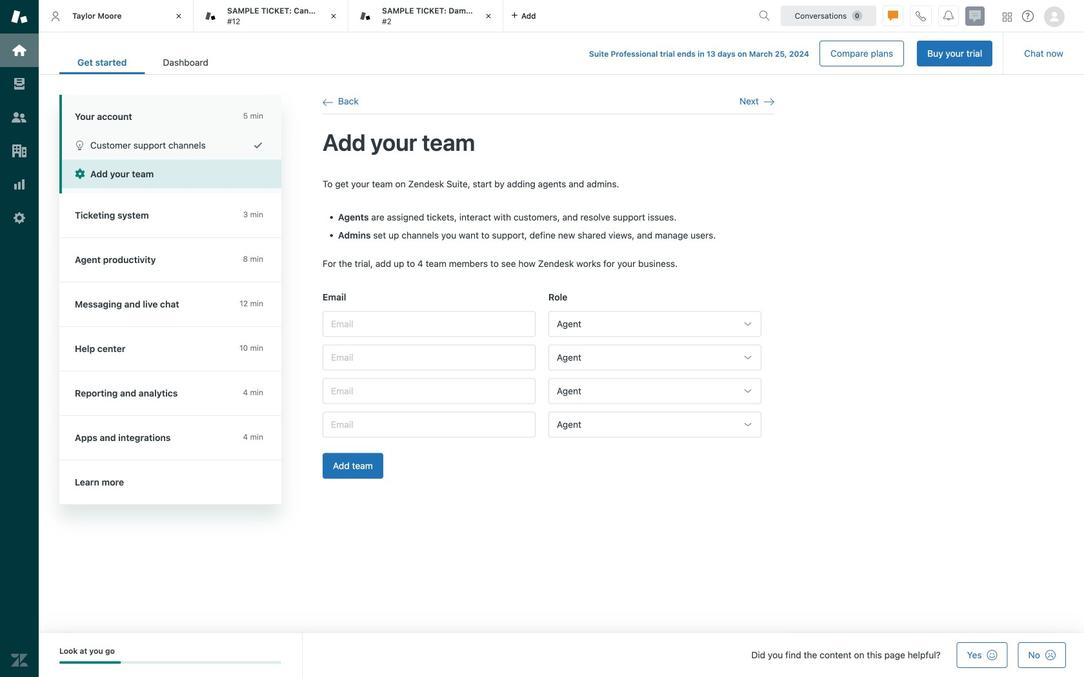Task type: vqa. For each thing, say whether or not it's contained in the screenshot.
Today 08:57 text field
no



Task type: describe. For each thing, give the bounding box(es) containing it.
2 email field from the top
[[323, 345, 536, 371]]

1 close image from the left
[[172, 10, 185, 23]]

3 email field from the top
[[323, 378, 536, 404]]

zendesk image
[[11, 652, 28, 669]]

3 close image from the left
[[482, 10, 495, 23]]

zendesk chat image
[[965, 6, 985, 26]]

organizations image
[[11, 143, 28, 159]]

get help image
[[1022, 10, 1034, 22]]

views image
[[11, 76, 28, 92]]

zendesk support image
[[11, 8, 28, 25]]



Task type: locate. For each thing, give the bounding box(es) containing it.
region
[[323, 178, 774, 495]]

main element
[[0, 0, 39, 678]]

progress bar image
[[59, 662, 121, 664]]

March 25, 2024 text field
[[749, 49, 809, 58]]

admin image
[[11, 210, 28, 227]]

get started image
[[11, 42, 28, 59]]

footer
[[39, 634, 1084, 678]]

tabs tab list
[[39, 0, 754, 32]]

customers image
[[11, 109, 28, 126]]

Email field
[[323, 311, 536, 337], [323, 345, 536, 371], [323, 378, 536, 404], [323, 412, 536, 438]]

zendesk products image
[[1003, 13, 1012, 22]]

content-title region
[[323, 127, 774, 157]]

reporting image
[[11, 176, 28, 193]]

button displays agent's chat status as away. image
[[888, 11, 898, 21]]

progress-bar progress bar
[[59, 662, 281, 664]]

tab list
[[59, 50, 226, 74]]

1 horizontal spatial close image
[[327, 10, 340, 23]]

1 email field from the top
[[323, 311, 536, 337]]

4 email field from the top
[[323, 412, 536, 438]]

heading
[[59, 95, 281, 131]]

0 horizontal spatial close image
[[172, 10, 185, 23]]

tab
[[39, 0, 194, 32], [194, 0, 348, 32], [348, 0, 503, 32], [145, 50, 226, 74]]

close image
[[172, 10, 185, 23], [327, 10, 340, 23], [482, 10, 495, 23]]

notifications image
[[943, 11, 954, 21]]

2 close image from the left
[[327, 10, 340, 23]]

2 horizontal spatial close image
[[482, 10, 495, 23]]



